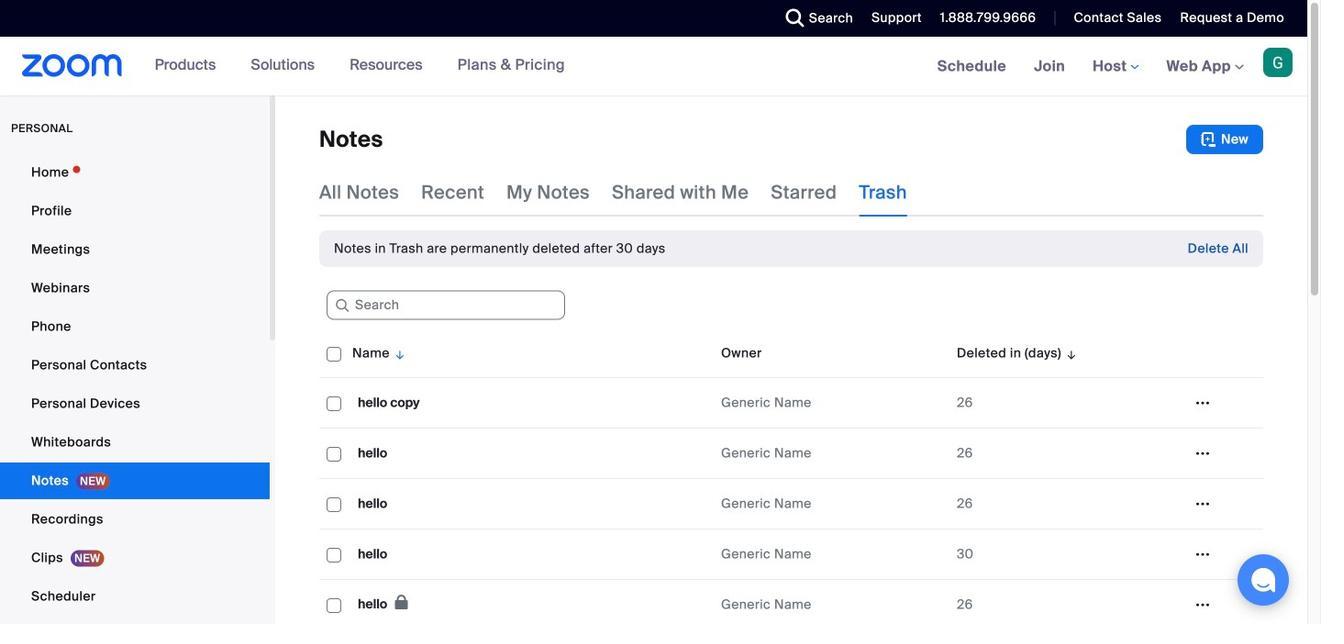 Task type: describe. For each thing, give the bounding box(es) containing it.
open chat image
[[1251, 567, 1277, 593]]

tabs of all notes page tab list
[[319, 169, 908, 217]]

2 more options for hello image from the top
[[1189, 597, 1218, 613]]

Search text field
[[327, 291, 565, 320]]

meetings navigation
[[924, 37, 1308, 97]]



Task type: vqa. For each thing, say whether or not it's contained in the screenshot.
Learn More About Shown In Meetings Toolbar Icon
no



Task type: locate. For each thing, give the bounding box(es) containing it.
1 vertical spatial more options for hello image
[[1189, 597, 1218, 613]]

application
[[319, 330, 1278, 624]]

0 vertical spatial more options for hello image
[[1189, 546, 1218, 563]]

arrow down image
[[1062, 342, 1079, 364]]

profile picture image
[[1264, 48, 1293, 77]]

1 more options for hello image from the top
[[1189, 445, 1218, 462]]

zoom logo image
[[22, 54, 123, 77]]

banner
[[0, 37, 1308, 97]]

2 more options for hello image from the top
[[1189, 496, 1218, 512]]

more options for hello copy image
[[1189, 395, 1218, 411]]

product information navigation
[[141, 37, 579, 95]]

1 vertical spatial more options for hello image
[[1189, 496, 1218, 512]]

0 vertical spatial more options for hello image
[[1189, 445, 1218, 462]]

alert
[[334, 240, 666, 258]]

more options for hello image
[[1189, 546, 1218, 563], [1189, 597, 1218, 613]]

more options for hello image
[[1189, 445, 1218, 462], [1189, 496, 1218, 512]]

arrow down image
[[390, 342, 407, 364]]

personal menu menu
[[0, 154, 270, 624]]

1 more options for hello image from the top
[[1189, 546, 1218, 563]]



